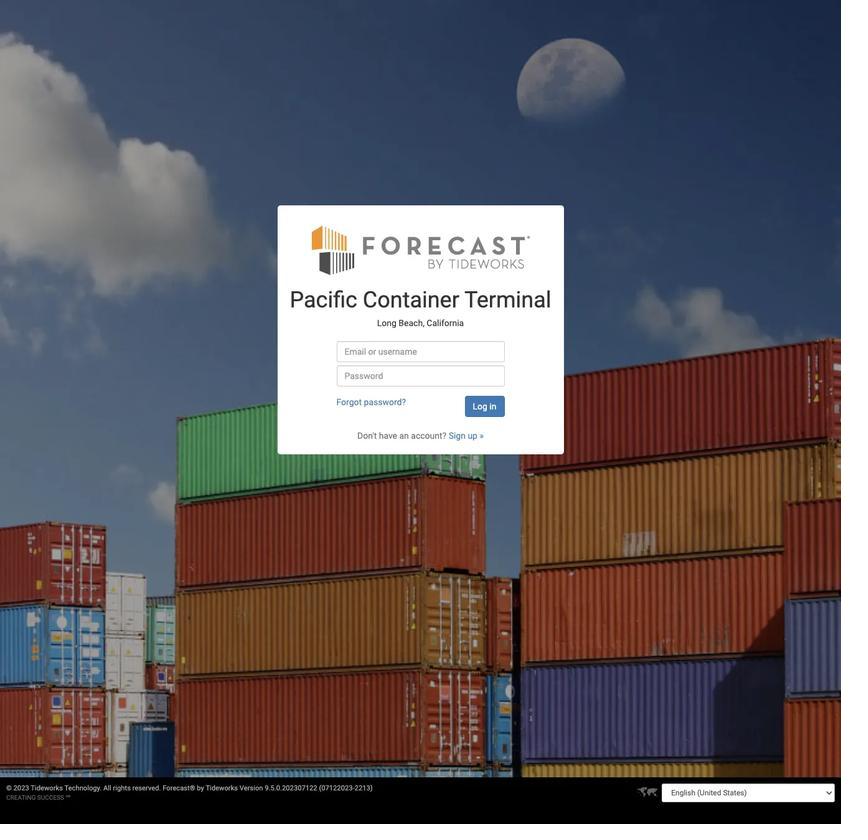 Task type: describe. For each thing, give the bounding box(es) containing it.
long
[[377, 318, 397, 328]]

forecast® by tideworks image
[[312, 224, 529, 276]]

log in button
[[465, 396, 505, 417]]

all
[[103, 784, 111, 793]]

beach,
[[399, 318, 425, 328]]

up
[[468, 431, 477, 441]]

technology.
[[64, 784, 102, 793]]

california
[[427, 318, 464, 328]]

pacific container terminal long beach, california
[[290, 287, 551, 328]]

1 tideworks from the left
[[31, 784, 63, 793]]

password?
[[364, 397, 406, 407]]

sign up » link
[[449, 431, 484, 441]]

forecast®
[[163, 784, 195, 793]]

terminal
[[464, 287, 551, 313]]

in
[[490, 401, 496, 411]]

℠
[[66, 794, 70, 801]]

2213)
[[355, 784, 373, 793]]

log
[[473, 401, 487, 411]]

have
[[379, 431, 397, 441]]

2023
[[13, 784, 29, 793]]

©
[[6, 784, 12, 793]]

forgot password? link
[[336, 397, 406, 407]]

by
[[197, 784, 204, 793]]

don't
[[357, 431, 377, 441]]

an
[[399, 431, 409, 441]]

Password password field
[[336, 365, 505, 386]]



Task type: locate. For each thing, give the bounding box(es) containing it.
forgot
[[336, 397, 362, 407]]

0 horizontal spatial tideworks
[[31, 784, 63, 793]]

success
[[37, 794, 64, 801]]

tideworks up success
[[31, 784, 63, 793]]

(07122023-
[[319, 784, 355, 793]]

version
[[240, 784, 263, 793]]

Email or username text field
[[336, 341, 505, 362]]

container
[[363, 287, 459, 313]]

creating
[[6, 794, 36, 801]]

pacific
[[290, 287, 357, 313]]

9.5.0.202307122
[[265, 784, 317, 793]]

tideworks
[[31, 784, 63, 793], [206, 784, 238, 793]]

1 horizontal spatial tideworks
[[206, 784, 238, 793]]

»
[[480, 431, 484, 441]]

2 tideworks from the left
[[206, 784, 238, 793]]

tideworks right by
[[206, 784, 238, 793]]

rights
[[113, 784, 131, 793]]

account?
[[411, 431, 446, 441]]

sign
[[449, 431, 466, 441]]

reserved.
[[132, 784, 161, 793]]

© 2023 tideworks technology. all rights reserved. forecast® by tideworks version 9.5.0.202307122 (07122023-2213) creating success ℠
[[6, 784, 373, 801]]

forgot password? log in
[[336, 397, 496, 411]]

don't have an account? sign up »
[[357, 431, 484, 441]]



Task type: vqa. For each thing, say whether or not it's contained in the screenshot.
Don't have an account? Sign up »
yes



